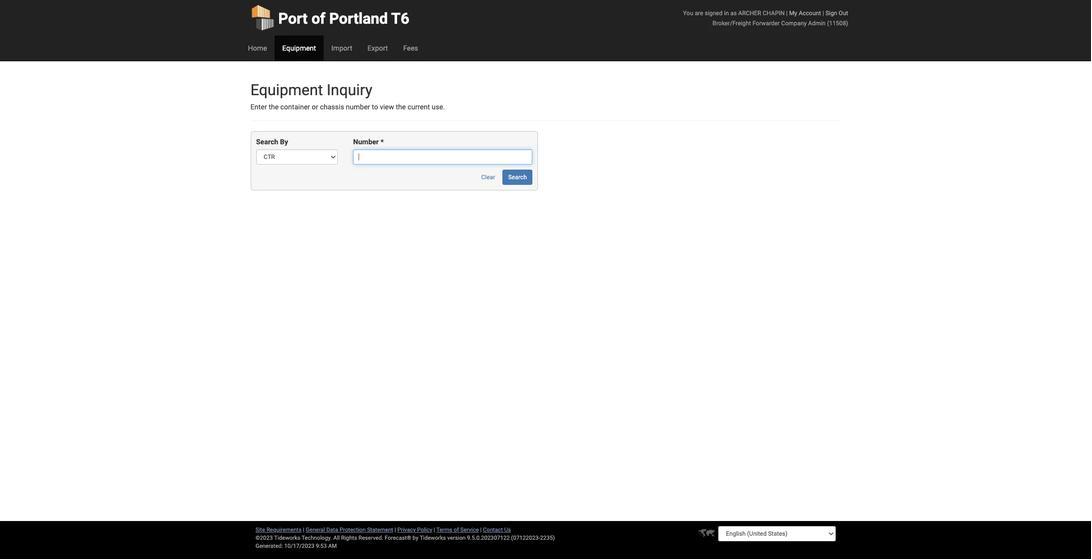 Task type: describe. For each thing, give the bounding box(es) containing it.
tideworks
[[420, 535, 446, 542]]

| left general
[[303, 527, 304, 533]]

site
[[256, 527, 265, 533]]

are
[[695, 10, 703, 17]]

| left sign
[[823, 10, 824, 17]]

by
[[280, 138, 288, 146]]

export
[[368, 44, 388, 52]]

port
[[278, 10, 308, 27]]

by
[[413, 535, 418, 542]]

chapin
[[763, 10, 785, 17]]

equipment button
[[275, 35, 324, 61]]

requirements
[[267, 527, 302, 533]]

am
[[328, 543, 337, 550]]

(11508)
[[827, 20, 848, 27]]

import
[[331, 44, 352, 52]]

view
[[380, 103, 394, 111]]

search by
[[256, 138, 288, 146]]

terms
[[436, 527, 452, 533]]

statement
[[367, 527, 393, 533]]

equipment inquiry enter the container or chassis number to view the current use.
[[251, 81, 445, 111]]

or
[[312, 103, 318, 111]]

sign
[[826, 10, 837, 17]]

us
[[504, 527, 511, 533]]

number *
[[353, 138, 384, 146]]

policy
[[417, 527, 432, 533]]

container
[[280, 103, 310, 111]]

you are signed in as archer chapin | my account | sign out broker/freight forwarder company admin (11508)
[[683, 10, 848, 27]]

contact
[[483, 527, 503, 533]]

protection
[[340, 527, 366, 533]]

0 vertical spatial of
[[312, 10, 326, 27]]

fees
[[403, 44, 418, 52]]

port of portland t6 link
[[251, 0, 409, 35]]

my
[[789, 10, 797, 17]]

out
[[839, 10, 848, 17]]

rights
[[341, 535, 357, 542]]

version
[[447, 535, 466, 542]]

inquiry
[[327, 81, 372, 99]]

site requirements link
[[256, 527, 302, 533]]

privacy
[[397, 527, 416, 533]]

broker/freight
[[713, 20, 751, 27]]

my account link
[[789, 10, 821, 17]]

sign out link
[[826, 10, 848, 17]]

all
[[333, 535, 340, 542]]

| left my
[[786, 10, 788, 17]]

portland
[[329, 10, 388, 27]]



Task type: vqa. For each thing, say whether or not it's contained in the screenshot.
bottom of
yes



Task type: locate. For each thing, give the bounding box(es) containing it.
current
[[408, 103, 430, 111]]

data
[[326, 527, 338, 533]]

fees button
[[396, 35, 426, 61]]

Number * text field
[[353, 150, 532, 165]]

enter
[[251, 103, 267, 111]]

1 vertical spatial of
[[454, 527, 459, 533]]

0 vertical spatial equipment
[[282, 44, 316, 52]]

archer
[[738, 10, 761, 17]]

t6
[[391, 10, 409, 27]]

general data protection statement link
[[306, 527, 393, 533]]

import button
[[324, 35, 360, 61]]

contact us link
[[483, 527, 511, 533]]

as
[[730, 10, 737, 17]]

privacy policy link
[[397, 527, 432, 533]]

search inside button
[[508, 174, 527, 181]]

0 vertical spatial search
[[256, 138, 278, 146]]

search for search by
[[256, 138, 278, 146]]

©2023 tideworks
[[256, 535, 300, 542]]

1 vertical spatial equipment
[[251, 81, 323, 99]]

the right enter
[[269, 103, 279, 111]]

clear button
[[476, 170, 501, 185]]

*
[[381, 138, 384, 146]]

number
[[346, 103, 370, 111]]

| up forecast®
[[395, 527, 396, 533]]

number
[[353, 138, 379, 146]]

company
[[781, 20, 807, 27]]

account
[[799, 10, 821, 17]]

1 horizontal spatial of
[[454, 527, 459, 533]]

equipment for equipment
[[282, 44, 316, 52]]

1 horizontal spatial search
[[508, 174, 527, 181]]

terms of service link
[[436, 527, 479, 533]]

forwarder
[[753, 20, 780, 27]]

port of portland t6
[[278, 10, 409, 27]]

site requirements | general data protection statement | privacy policy | terms of service | contact us ©2023 tideworks technology. all rights reserved. forecast® by tideworks version 9.5.0.202307122 (07122023-2235) generated: 10/17/2023 9:53 am
[[256, 527, 555, 550]]

9:53
[[316, 543, 327, 550]]

admin
[[808, 20, 826, 27]]

you
[[683, 10, 693, 17]]

home
[[248, 44, 267, 52]]

0 horizontal spatial of
[[312, 10, 326, 27]]

2235)
[[540, 535, 555, 542]]

equipment up the container on the top left
[[251, 81, 323, 99]]

the right view
[[396, 103, 406, 111]]

of inside site requirements | general data protection statement | privacy policy | terms of service | contact us ©2023 tideworks technology. all rights reserved. forecast® by tideworks version 9.5.0.202307122 (07122023-2235) generated: 10/17/2023 9:53 am
[[454, 527, 459, 533]]

generated:
[[256, 543, 283, 550]]

| up tideworks
[[434, 527, 435, 533]]

the
[[269, 103, 279, 111], [396, 103, 406, 111]]

(07122023-
[[511, 535, 540, 542]]

0 horizontal spatial search
[[256, 138, 278, 146]]

export button
[[360, 35, 396, 61]]

chassis
[[320, 103, 344, 111]]

equipment
[[282, 44, 316, 52], [251, 81, 323, 99]]

of up version
[[454, 527, 459, 533]]

search left by
[[256, 138, 278, 146]]

home button
[[240, 35, 275, 61]]

search for search
[[508, 174, 527, 181]]

| up 9.5.0.202307122
[[480, 527, 482, 533]]

2 the from the left
[[396, 103, 406, 111]]

search button
[[503, 170, 532, 185]]

technology.
[[302, 535, 332, 542]]

clear
[[481, 174, 495, 181]]

equipment for equipment inquiry enter the container or chassis number to view the current use.
[[251, 81, 323, 99]]

equipment inside popup button
[[282, 44, 316, 52]]

0 horizontal spatial the
[[269, 103, 279, 111]]

in
[[724, 10, 729, 17]]

signed
[[705, 10, 723, 17]]

of
[[312, 10, 326, 27], [454, 527, 459, 533]]

1 horizontal spatial the
[[396, 103, 406, 111]]

to
[[372, 103, 378, 111]]

forecast®
[[385, 535, 411, 542]]

service
[[460, 527, 479, 533]]

equipment down port
[[282, 44, 316, 52]]

|
[[786, 10, 788, 17], [823, 10, 824, 17], [303, 527, 304, 533], [395, 527, 396, 533], [434, 527, 435, 533], [480, 527, 482, 533]]

general
[[306, 527, 325, 533]]

reserved.
[[359, 535, 383, 542]]

search right clear 'button'
[[508, 174, 527, 181]]

10/17/2023
[[284, 543, 314, 550]]

equipment inside equipment inquiry enter the container or chassis number to view the current use.
[[251, 81, 323, 99]]

of right port
[[312, 10, 326, 27]]

1 vertical spatial search
[[508, 174, 527, 181]]

search
[[256, 138, 278, 146], [508, 174, 527, 181]]

use.
[[432, 103, 445, 111]]

9.5.0.202307122
[[467, 535, 510, 542]]

1 the from the left
[[269, 103, 279, 111]]



